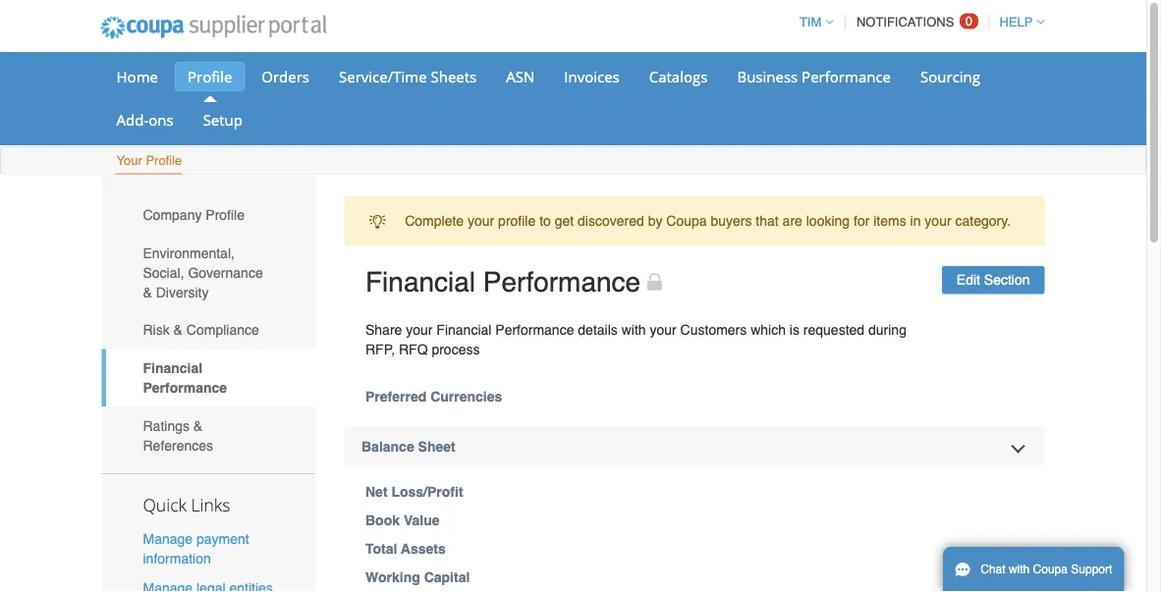 Task type: describe. For each thing, give the bounding box(es) containing it.
preferred currencies
[[366, 389, 503, 404]]

working
[[366, 570, 420, 585]]

chat
[[981, 563, 1006, 577]]

quick
[[143, 494, 187, 517]]

net loss/profit
[[366, 484, 463, 500]]

0
[[966, 14, 973, 29]]

performance up ratings
[[143, 380, 227, 396]]

is
[[790, 322, 800, 338]]

ons
[[149, 110, 174, 130]]

business performance
[[738, 66, 891, 86]]

customers
[[681, 322, 747, 338]]

coupa inside button
[[1034, 563, 1068, 577]]

notifications 0
[[857, 14, 973, 29]]

orders
[[262, 66, 310, 86]]

currencies
[[431, 389, 503, 404]]

manage payment information link
[[143, 532, 249, 567]]

ratings & references link
[[102, 407, 316, 465]]

edit
[[957, 272, 981, 288]]

your left profile
[[468, 213, 495, 229]]

navigation containing notifications 0
[[791, 3, 1045, 41]]

add-ons link
[[104, 105, 186, 135]]

support
[[1072, 563, 1113, 577]]

chat with coupa support
[[981, 563, 1113, 577]]

add-ons
[[116, 110, 174, 130]]

section
[[985, 272, 1031, 288]]

requested
[[804, 322, 865, 338]]

tim link
[[791, 15, 834, 29]]

risk
[[143, 323, 170, 338]]

information
[[143, 552, 211, 567]]

& inside environmental, social, governance & diversity
[[143, 285, 152, 300]]

quick links
[[143, 494, 230, 517]]

capital
[[424, 570, 470, 585]]

performance up the details
[[483, 267, 641, 298]]

that
[[756, 213, 779, 229]]

sheets
[[431, 66, 477, 86]]

balance
[[362, 439, 414, 455]]

environmental,
[[143, 245, 235, 261]]

your profile
[[116, 153, 182, 168]]

looking
[[807, 213, 850, 229]]

by
[[648, 213, 663, 229]]

details
[[578, 322, 618, 338]]

business performance link
[[725, 62, 904, 91]]

your profile link
[[115, 149, 183, 174]]

ratings & references
[[143, 418, 213, 454]]

value
[[404, 513, 440, 528]]

your
[[116, 153, 142, 168]]

with inside button
[[1009, 563, 1030, 577]]

preferred
[[366, 389, 427, 404]]

payment
[[197, 532, 249, 548]]

balance sheet heading
[[345, 427, 1045, 466]]

total
[[366, 541, 397, 557]]

help link
[[991, 15, 1045, 29]]

during
[[869, 322, 907, 338]]

your right in
[[925, 213, 952, 229]]

to
[[540, 213, 551, 229]]

0 horizontal spatial financial performance
[[143, 361, 227, 396]]

ratings
[[143, 418, 190, 434]]

profile link
[[175, 62, 245, 91]]

service/time
[[339, 66, 427, 86]]

setup link
[[190, 105, 256, 135]]

catalogs link
[[637, 62, 721, 91]]

rfp,
[[366, 342, 395, 357]]

0 vertical spatial financial
[[366, 267, 476, 298]]

balance sheet button
[[345, 427, 1045, 466]]

tim
[[800, 15, 822, 29]]

rfq
[[399, 342, 428, 357]]

complete
[[405, 213, 464, 229]]

process
[[432, 342, 480, 357]]

items
[[874, 213, 907, 229]]

sheet
[[418, 439, 456, 455]]

risk & compliance
[[143, 323, 259, 338]]

financial inside financial performance
[[143, 361, 203, 376]]

& for ratings
[[193, 418, 203, 434]]

profile
[[498, 213, 536, 229]]

for
[[854, 213, 870, 229]]

service/time sheets
[[339, 66, 477, 86]]

sourcing
[[921, 66, 981, 86]]

diversity
[[156, 285, 209, 300]]

catalogs
[[649, 66, 708, 86]]

& for risk
[[174, 323, 183, 338]]

coupa inside alert
[[667, 213, 707, 229]]

service/time sheets link
[[326, 62, 490, 91]]



Task type: locate. For each thing, give the bounding box(es) containing it.
performance
[[802, 66, 891, 86], [483, 267, 641, 298], [496, 322, 574, 338], [143, 380, 227, 396]]

net
[[366, 484, 388, 500]]

& down social,
[[143, 285, 152, 300]]

0 horizontal spatial &
[[143, 285, 152, 300]]

environmental, social, governance & diversity
[[143, 245, 263, 300]]

financial performance
[[366, 267, 641, 298], [143, 361, 227, 396]]

with right the details
[[622, 322, 646, 338]]

share your financial performance details with your customers which is requested during rfp, rfq process
[[366, 322, 907, 357]]

navigation
[[791, 3, 1045, 41]]

1 horizontal spatial coupa
[[1034, 563, 1068, 577]]

risk & compliance link
[[102, 311, 316, 349]]

financial up share
[[366, 267, 476, 298]]

setup
[[203, 110, 243, 130]]

coupa right by
[[667, 213, 707, 229]]

buyers
[[711, 213, 752, 229]]

profile up environmental, in the top left of the page
[[206, 207, 245, 223]]

0 vertical spatial coupa
[[667, 213, 707, 229]]

1 vertical spatial &
[[174, 323, 183, 338]]

profile for your profile
[[146, 153, 182, 168]]

2 vertical spatial financial
[[143, 361, 203, 376]]

& up references
[[193, 418, 203, 434]]

financial up process
[[437, 322, 492, 338]]

financial inside the share your financial performance details with your customers which is requested during rfp, rfq process
[[437, 322, 492, 338]]

0 horizontal spatial with
[[622, 322, 646, 338]]

financial performance down profile
[[366, 267, 641, 298]]

manage payment information
[[143, 532, 249, 567]]

& inside ratings & references
[[193, 418, 203, 434]]

discovered
[[578, 213, 645, 229]]

0 vertical spatial profile
[[188, 66, 232, 86]]

asn link
[[494, 62, 548, 91]]

which
[[751, 322, 786, 338]]

environmental, social, governance & diversity link
[[102, 234, 316, 311]]

chat with coupa support button
[[944, 547, 1125, 593]]

category.
[[956, 213, 1011, 229]]

your up rfq
[[406, 322, 433, 338]]

coupa supplier portal image
[[87, 3, 340, 52]]

performance inside the share your financial performance details with your customers which is requested during rfp, rfq process
[[496, 322, 574, 338]]

1 vertical spatial profile
[[146, 153, 182, 168]]

1 vertical spatial with
[[1009, 563, 1030, 577]]

company profile link
[[102, 196, 316, 234]]

1 vertical spatial financial performance
[[143, 361, 227, 396]]

book
[[366, 513, 400, 528]]

social,
[[143, 265, 184, 281]]

orders link
[[249, 62, 322, 91]]

complete your profile to get discovered by coupa buyers that are looking for items in your category. alert
[[345, 196, 1045, 246]]

1 vertical spatial coupa
[[1034, 563, 1068, 577]]

financial
[[366, 267, 476, 298], [437, 322, 492, 338], [143, 361, 203, 376]]

edit section link
[[942, 266, 1045, 294]]

with
[[622, 322, 646, 338], [1009, 563, 1030, 577]]

2 vertical spatial profile
[[206, 207, 245, 223]]

company profile
[[143, 207, 245, 223]]

2 vertical spatial &
[[193, 418, 203, 434]]

sourcing link
[[908, 62, 994, 91]]

total assets
[[366, 541, 446, 557]]

1 horizontal spatial with
[[1009, 563, 1030, 577]]

2 horizontal spatial &
[[193, 418, 203, 434]]

assets
[[401, 541, 446, 557]]

add-
[[116, 110, 149, 130]]

profile
[[188, 66, 232, 86], [146, 153, 182, 168], [206, 207, 245, 223]]

0 vertical spatial &
[[143, 285, 152, 300]]

working capital
[[366, 570, 470, 585]]

with inside the share your financial performance details with your customers which is requested during rfp, rfq process
[[622, 322, 646, 338]]

profile up the setup
[[188, 66, 232, 86]]

references
[[143, 438, 213, 454]]

coupa
[[667, 213, 707, 229], [1034, 563, 1068, 577]]

0 vertical spatial with
[[622, 322, 646, 338]]

governance
[[188, 265, 263, 281]]

your left customers
[[650, 322, 677, 338]]

invoices link
[[552, 62, 633, 91]]

notifications
[[857, 15, 955, 29]]

1 horizontal spatial &
[[174, 323, 183, 338]]

loss/profit
[[392, 484, 463, 500]]

are
[[783, 213, 803, 229]]

0 horizontal spatial coupa
[[667, 213, 707, 229]]

complete your profile to get discovered by coupa buyers that are looking for items in your category.
[[405, 213, 1011, 229]]

& right risk
[[174, 323, 183, 338]]

coupa left support
[[1034, 563, 1068, 577]]

home
[[116, 66, 158, 86]]

get
[[555, 213, 574, 229]]

business
[[738, 66, 798, 86]]

edit section
[[957, 272, 1031, 288]]

profile right your
[[146, 153, 182, 168]]

asn
[[506, 66, 535, 86]]

performance down tim link
[[802, 66, 891, 86]]

links
[[191, 494, 230, 517]]

in
[[911, 213, 921, 229]]

performance left the details
[[496, 322, 574, 338]]

your
[[468, 213, 495, 229], [925, 213, 952, 229], [406, 322, 433, 338], [650, 322, 677, 338]]

financial down risk
[[143, 361, 203, 376]]

0 vertical spatial financial performance
[[366, 267, 641, 298]]

financial performance down risk & compliance
[[143, 361, 227, 396]]

financial performance link
[[102, 349, 316, 407]]

1 vertical spatial financial
[[437, 322, 492, 338]]

invoices
[[564, 66, 620, 86]]

share
[[366, 322, 402, 338]]

balance sheet
[[362, 439, 456, 455]]

profile inside 'link'
[[146, 153, 182, 168]]

1 horizontal spatial financial performance
[[366, 267, 641, 298]]

profile for company profile
[[206, 207, 245, 223]]

book value
[[366, 513, 440, 528]]

with right chat
[[1009, 563, 1030, 577]]

compliance
[[187, 323, 259, 338]]



Task type: vqa. For each thing, say whether or not it's contained in the screenshot.
the topmost Additional Information icon
no



